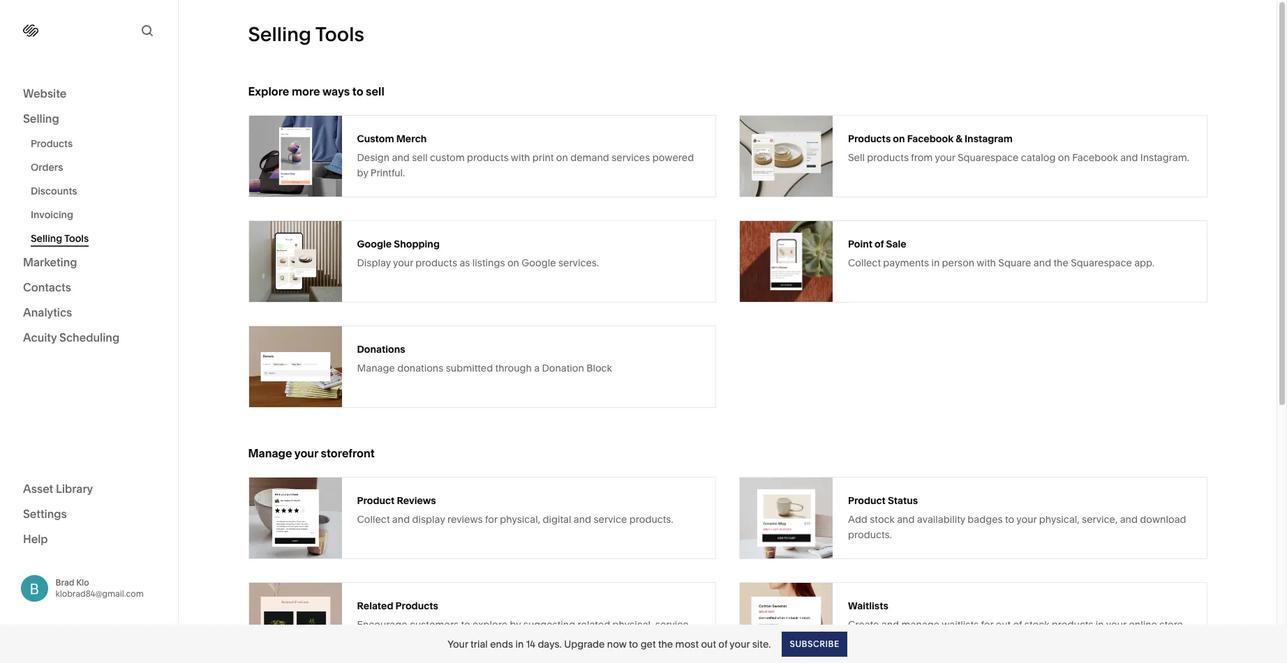 Task type: locate. For each thing, give the bounding box(es) containing it.
selling down website
[[23, 112, 59, 126]]

for
[[485, 513, 498, 526], [981, 619, 994, 631]]

0 vertical spatial tools
[[315, 22, 364, 46]]

sell
[[366, 84, 384, 98], [412, 151, 428, 164]]

0 horizontal spatial the
[[658, 638, 673, 651]]

2 vertical spatial of
[[719, 638, 728, 651]]

app.
[[1134, 257, 1155, 269]]

and inside 'point of sale collect payments in person with square and the squarespace app.'
[[1034, 257, 1051, 269]]

1 horizontal spatial by
[[510, 619, 521, 631]]

product left reviews
[[357, 495, 395, 507]]

0 horizontal spatial out
[[701, 638, 716, 651]]

0 horizontal spatial products.
[[417, 634, 461, 647]]

your left online
[[1106, 619, 1127, 631]]

with inside 'point of sale collect payments in person with square and the squarespace app.'
[[977, 257, 996, 269]]

1 horizontal spatial download
[[1140, 513, 1186, 526]]

1 horizontal spatial stock
[[1025, 619, 1049, 631]]

by down design
[[357, 166, 368, 179]]

to
[[352, 84, 363, 98], [1005, 513, 1014, 526], [461, 619, 470, 631], [629, 638, 638, 651]]

0 vertical spatial out
[[996, 619, 1011, 631]]

1 vertical spatial of
[[1013, 619, 1022, 631]]

0 vertical spatial by
[[357, 166, 368, 179]]

waitlists create and manage waitlists for out of stock products in your online store.
[[848, 600, 1185, 631]]

facebook up from
[[907, 132, 954, 145]]

encourage
[[357, 619, 407, 631]]

asset library link
[[23, 481, 155, 498]]

1 vertical spatial the
[[658, 638, 673, 651]]

add
[[848, 513, 868, 526]]

of right most
[[719, 638, 728, 651]]

physical, for related products encourage customers to explore by suggesting related physical, service, or download products.
[[613, 619, 653, 631]]

selling inside "link"
[[31, 232, 62, 245]]

0 vertical spatial the
[[1054, 257, 1069, 269]]

with left print in the left of the page
[[511, 151, 530, 164]]

0 vertical spatial download
[[1140, 513, 1186, 526]]

service, inside related products encourage customers to explore by suggesting related physical, service, or download products.
[[655, 619, 691, 631]]

facebook
[[907, 132, 954, 145], [1072, 151, 1118, 164]]

upgrade
[[564, 638, 605, 651]]

physical, inside product status add stock and availability badges to your physical, service, and download products.
[[1039, 513, 1080, 526]]

1 vertical spatial service,
[[655, 619, 691, 631]]

1 horizontal spatial in
[[931, 257, 940, 269]]

0 vertical spatial for
[[485, 513, 498, 526]]

1 horizontal spatial collect
[[848, 257, 881, 269]]

manage your storefront
[[248, 447, 375, 461]]

products
[[848, 132, 891, 145], [31, 138, 73, 150], [395, 600, 438, 613]]

person
[[942, 257, 975, 269]]

0 horizontal spatial selling tools
[[31, 232, 89, 245]]

google left services.
[[522, 257, 556, 269]]

1 vertical spatial by
[[510, 619, 521, 631]]

tools up ways
[[315, 22, 364, 46]]

to inside related products encourage customers to explore by suggesting related physical, service, or download products.
[[461, 619, 470, 631]]

donations
[[397, 362, 444, 375]]

0 horizontal spatial products
[[31, 138, 73, 150]]

1 vertical spatial sell
[[412, 151, 428, 164]]

physical, inside related products encourage customers to explore by suggesting related physical, service, or download products.
[[613, 619, 653, 631]]

squarespace left the app.
[[1071, 257, 1132, 269]]

0 horizontal spatial stock
[[870, 513, 895, 526]]

0 vertical spatial in
[[931, 257, 940, 269]]

catalog
[[1021, 151, 1056, 164]]

1 vertical spatial google
[[522, 257, 556, 269]]

0 vertical spatial manage
[[357, 362, 395, 375]]

collect inside 'point of sale collect payments in person with square and the squarespace app.'
[[848, 257, 881, 269]]

service, for encourage customers to explore by suggesting related physical, service, or download products.
[[655, 619, 691, 631]]

in left person
[[931, 257, 940, 269]]

0 horizontal spatial tools
[[64, 232, 89, 245]]

2 horizontal spatial products.
[[848, 529, 892, 541]]

2 vertical spatial products.
[[417, 634, 461, 647]]

products up customers
[[395, 600, 438, 613]]

analytics link
[[23, 305, 155, 322]]

selling tools link
[[31, 227, 163, 251]]

download inside product status add stock and availability badges to your physical, service, and download products.
[[1140, 513, 1186, 526]]

product
[[357, 495, 395, 507], [848, 495, 886, 507]]

2 horizontal spatial products
[[848, 132, 891, 145]]

products inside the products on facebook & instagram sell products from your squarespace catalog on facebook and instagram.
[[848, 132, 891, 145]]

merch
[[396, 132, 427, 145]]

0 vertical spatial selling tools
[[248, 22, 364, 46]]

with right person
[[977, 257, 996, 269]]

selling tools
[[248, 22, 364, 46], [31, 232, 89, 245]]

1 horizontal spatial product
[[848, 495, 886, 507]]

ways
[[322, 84, 350, 98]]

invoicing
[[31, 209, 73, 221]]

1 horizontal spatial squarespace
[[1071, 257, 1132, 269]]

donations
[[357, 343, 405, 356]]

2 product from the left
[[848, 495, 886, 507]]

1 vertical spatial manage
[[248, 447, 292, 461]]

products. inside related products encourage customers to explore by suggesting related physical, service, or download products.
[[417, 634, 461, 647]]

1 vertical spatial for
[[981, 619, 994, 631]]

your right 'badges'
[[1017, 513, 1037, 526]]

sale
[[886, 238, 907, 250]]

demand
[[570, 151, 609, 164]]

products inside the products on facebook & instagram sell products from your squarespace catalog on facebook and instagram.
[[867, 151, 909, 164]]

0 horizontal spatial manage
[[248, 447, 292, 461]]

create
[[848, 619, 879, 631]]

with
[[511, 151, 530, 164], [977, 257, 996, 269]]

on right listings
[[507, 257, 519, 269]]

marketing link
[[23, 255, 155, 272]]

shopping
[[394, 238, 440, 250]]

site.
[[752, 638, 771, 651]]

0 horizontal spatial squarespace
[[958, 151, 1019, 164]]

for right waitlists
[[981, 619, 994, 631]]

0 vertical spatial squarespace
[[958, 151, 1019, 164]]

products. right service on the bottom left of the page
[[629, 513, 673, 526]]

2 horizontal spatial of
[[1013, 619, 1022, 631]]

1 vertical spatial stock
[[1025, 619, 1049, 631]]

selling
[[248, 22, 311, 46], [23, 112, 59, 126], [31, 232, 62, 245]]

to right 'badges'
[[1005, 513, 1014, 526]]

for right reviews
[[485, 513, 498, 526]]

1 vertical spatial selling
[[23, 112, 59, 126]]

product inside product status add stock and availability badges to your physical, service, and download products.
[[848, 495, 886, 507]]

1 horizontal spatial manage
[[357, 362, 395, 375]]

library
[[56, 482, 93, 496]]

your right from
[[935, 151, 955, 164]]

sell inside custom merch design and sell custom products with print on demand services powered by printful.
[[412, 151, 428, 164]]

products. down customers
[[417, 634, 461, 647]]

waitlists
[[942, 619, 979, 631]]

tools up marketing link
[[64, 232, 89, 245]]

1 horizontal spatial for
[[981, 619, 994, 631]]

0 horizontal spatial by
[[357, 166, 368, 179]]

design
[[357, 151, 390, 164]]

1 horizontal spatial sell
[[412, 151, 428, 164]]

1 vertical spatial facebook
[[1072, 151, 1118, 164]]

1 vertical spatial selling tools
[[31, 232, 89, 245]]

google up display
[[357, 238, 392, 250]]

tools
[[315, 22, 364, 46], [64, 232, 89, 245]]

google
[[357, 238, 392, 250], [522, 257, 556, 269]]

1 vertical spatial tools
[[64, 232, 89, 245]]

the right square
[[1054, 257, 1069, 269]]

selling tools up more on the left of page
[[248, 22, 364, 46]]

and
[[392, 151, 410, 164], [1120, 151, 1138, 164], [1034, 257, 1051, 269], [392, 513, 410, 526], [574, 513, 591, 526], [897, 513, 915, 526], [1120, 513, 1138, 526], [882, 619, 899, 631]]

physical, for product status add stock and availability badges to your physical, service, and download products.
[[1039, 513, 1080, 526]]

0 horizontal spatial for
[[485, 513, 498, 526]]

products inside google shopping display your products as listings on google services.
[[416, 257, 457, 269]]

service, inside product status add stock and availability badges to your physical, service, and download products.
[[1082, 513, 1118, 526]]

to inside product status add stock and availability badges to your physical, service, and download products.
[[1005, 513, 1014, 526]]

0 vertical spatial sell
[[366, 84, 384, 98]]

0 vertical spatial google
[[357, 238, 392, 250]]

1 vertical spatial collect
[[357, 513, 390, 526]]

the right get
[[658, 638, 673, 651]]

with inside custom merch design and sell custom products with print on demand services powered by printful.
[[511, 151, 530, 164]]

0 horizontal spatial sell
[[366, 84, 384, 98]]

in left online
[[1096, 619, 1104, 631]]

0 vertical spatial of
[[875, 238, 884, 250]]

1 vertical spatial out
[[701, 638, 716, 651]]

collect down point
[[848, 257, 881, 269]]

out right most
[[701, 638, 716, 651]]

1 horizontal spatial out
[[996, 619, 1011, 631]]

products up the orders
[[31, 138, 73, 150]]

of right waitlists
[[1013, 619, 1022, 631]]

through
[[495, 362, 532, 375]]

to up your
[[461, 619, 470, 631]]

on right print in the left of the page
[[556, 151, 568, 164]]

download inside related products encourage customers to explore by suggesting related physical, service, or download products.
[[369, 634, 415, 647]]

in
[[931, 257, 940, 269], [1096, 619, 1104, 631], [515, 638, 524, 651]]

help
[[23, 532, 48, 546]]

your inside product status add stock and availability badges to your physical, service, and download products.
[[1017, 513, 1037, 526]]

storefront
[[321, 447, 375, 461]]

0 horizontal spatial service,
[[655, 619, 691, 631]]

collect left display
[[357, 513, 390, 526]]

marketing
[[23, 255, 77, 269]]

manage
[[357, 362, 395, 375], [248, 447, 292, 461]]

1 vertical spatial in
[[1096, 619, 1104, 631]]

products up sell
[[848, 132, 891, 145]]

0 vertical spatial with
[[511, 151, 530, 164]]

2 vertical spatial in
[[515, 638, 524, 651]]

1 vertical spatial with
[[977, 257, 996, 269]]

sell right ways
[[366, 84, 384, 98]]

ends
[[490, 638, 513, 651]]

custom
[[357, 132, 394, 145]]

of inside the waitlists create and manage waitlists for out of stock products in your online store.
[[1013, 619, 1022, 631]]

1 vertical spatial squarespace
[[1071, 257, 1132, 269]]

discounts
[[31, 185, 77, 198]]

0 vertical spatial products.
[[629, 513, 673, 526]]

orders link
[[31, 156, 163, 179]]

1 vertical spatial download
[[369, 634, 415, 647]]

and inside custom merch design and sell custom products with print on demand services powered by printful.
[[392, 151, 410, 164]]

facebook right catalog
[[1072, 151, 1118, 164]]

0 horizontal spatial with
[[511, 151, 530, 164]]

and inside the products on facebook & instagram sell products from your squarespace catalog on facebook and instagram.
[[1120, 151, 1138, 164]]

products. inside product status add stock and availability badges to your physical, service, and download products.
[[848, 529, 892, 541]]

0 vertical spatial service,
[[1082, 513, 1118, 526]]

0 vertical spatial collect
[[848, 257, 881, 269]]

the inside 'point of sale collect payments in person with square and the squarespace app.'
[[1054, 257, 1069, 269]]

trial
[[471, 638, 488, 651]]

1 horizontal spatial products.
[[629, 513, 673, 526]]

0 vertical spatial stock
[[870, 513, 895, 526]]

print
[[532, 151, 554, 164]]

selling tools down the "invoicing"
[[31, 232, 89, 245]]

tools inside "selling tools" "link"
[[64, 232, 89, 245]]

website
[[23, 87, 67, 101]]

1 horizontal spatial of
[[875, 238, 884, 250]]

your down shopping
[[393, 257, 413, 269]]

1 horizontal spatial tools
[[315, 22, 364, 46]]

2 vertical spatial selling
[[31, 232, 62, 245]]

for inside product reviews collect and display reviews for physical, digital and service products.
[[485, 513, 498, 526]]

product for add
[[848, 495, 886, 507]]

related products encourage customers to explore by suggesting related physical, service, or download products.
[[357, 600, 691, 647]]

to left get
[[629, 638, 638, 651]]

klobrad84@gmail.com
[[55, 589, 144, 599]]

0 horizontal spatial google
[[357, 238, 392, 250]]

1 product from the left
[[357, 495, 395, 507]]

out right waitlists
[[996, 619, 1011, 631]]

selling tools inside "link"
[[31, 232, 89, 245]]

physical, inside product reviews collect and display reviews for physical, digital and service products.
[[500, 513, 540, 526]]

as
[[460, 257, 470, 269]]

1 horizontal spatial with
[[977, 257, 996, 269]]

by up ends at bottom
[[510, 619, 521, 631]]

sell for to
[[366, 84, 384, 98]]

sell
[[848, 151, 865, 164]]

0 vertical spatial facebook
[[907, 132, 954, 145]]

of left sale
[[875, 238, 884, 250]]

squarespace down the instagram
[[958, 151, 1019, 164]]

1 horizontal spatial google
[[522, 257, 556, 269]]

products. down add
[[848, 529, 892, 541]]

on right catalog
[[1058, 151, 1070, 164]]

2 horizontal spatial physical,
[[1039, 513, 1080, 526]]

acuity scheduling
[[23, 331, 120, 345]]

1 horizontal spatial the
[[1054, 257, 1069, 269]]

selling up "marketing"
[[31, 232, 62, 245]]

0 horizontal spatial collect
[[357, 513, 390, 526]]

0 horizontal spatial facebook
[[907, 132, 954, 145]]

point
[[848, 238, 873, 250]]

selling up explore
[[248, 22, 311, 46]]

0 horizontal spatial product
[[357, 495, 395, 507]]

on
[[893, 132, 905, 145], [556, 151, 568, 164], [1058, 151, 1070, 164], [507, 257, 519, 269]]

the for most
[[658, 638, 673, 651]]

1 horizontal spatial physical,
[[613, 619, 653, 631]]

1 vertical spatial products.
[[848, 529, 892, 541]]

sell down 'merch'
[[412, 151, 428, 164]]

product up add
[[848, 495, 886, 507]]

by
[[357, 166, 368, 179], [510, 619, 521, 631]]

product inside product reviews collect and display reviews for physical, digital and service products.
[[357, 495, 395, 507]]

settings
[[23, 507, 67, 521]]

of
[[875, 238, 884, 250], [1013, 619, 1022, 631], [719, 638, 728, 651]]

squarespace
[[958, 151, 1019, 164], [1071, 257, 1132, 269]]

1 horizontal spatial service,
[[1082, 513, 1118, 526]]

0 horizontal spatial physical,
[[500, 513, 540, 526]]

1 horizontal spatial products
[[395, 600, 438, 613]]

2 horizontal spatial in
[[1096, 619, 1104, 631]]

products. inside product reviews collect and display reviews for physical, digital and service products.
[[629, 513, 673, 526]]

out
[[996, 619, 1011, 631], [701, 638, 716, 651]]

instagram.
[[1140, 151, 1189, 164]]

collect
[[848, 257, 881, 269], [357, 513, 390, 526]]

in left 14
[[515, 638, 524, 651]]

0 horizontal spatial download
[[369, 634, 415, 647]]

printful.
[[371, 166, 405, 179]]

stock inside the waitlists create and manage waitlists for out of stock products in your online store.
[[1025, 619, 1049, 631]]

contacts link
[[23, 280, 155, 297]]



Task type: describe. For each thing, give the bounding box(es) containing it.
with for products
[[511, 151, 530, 164]]

in inside 'point of sale collect payments in person with square and the squarespace app.'
[[931, 257, 940, 269]]

subscribe
[[790, 639, 840, 650]]

your
[[448, 638, 468, 651]]

manage
[[902, 619, 940, 631]]

get
[[641, 638, 656, 651]]

google shopping display your products as listings on google services.
[[357, 238, 599, 269]]

digital
[[543, 513, 571, 526]]

download for and
[[1140, 513, 1186, 526]]

by inside custom merch design and sell custom products with print on demand services powered by printful.
[[357, 166, 368, 179]]

1 horizontal spatial selling tools
[[248, 22, 364, 46]]

your inside the waitlists create and manage waitlists for out of stock products in your online store.
[[1106, 619, 1127, 631]]

sell for and
[[412, 151, 428, 164]]

service, for add stock and availability badges to your physical, service, and download products.
[[1082, 513, 1118, 526]]

store.
[[1160, 619, 1185, 631]]

display
[[357, 257, 391, 269]]

acuity
[[23, 331, 57, 345]]

and inside the waitlists create and manage waitlists for out of stock products in your online store.
[[882, 619, 899, 631]]

explore
[[248, 84, 289, 98]]

a
[[534, 362, 540, 375]]

submitted
[[446, 362, 493, 375]]

days.
[[538, 638, 562, 651]]

0 vertical spatial selling
[[248, 22, 311, 46]]

products. for related products encourage customers to explore by suggesting related physical, service, or download products.
[[417, 634, 461, 647]]

products. for product status add stock and availability badges to your physical, service, and download products.
[[848, 529, 892, 541]]

waitlists
[[848, 600, 889, 613]]

asset library
[[23, 482, 93, 496]]

service
[[594, 513, 627, 526]]

badges
[[968, 513, 1003, 526]]

scheduling
[[59, 331, 120, 345]]

products on facebook & instagram sell products from your squarespace catalog on facebook and instagram.
[[848, 132, 1189, 164]]

products for products on facebook & instagram sell products from your squarespace catalog on facebook and instagram.
[[848, 132, 891, 145]]

explore more ways to sell
[[248, 84, 384, 98]]

reviews
[[397, 495, 436, 507]]

0 horizontal spatial of
[[719, 638, 728, 651]]

settings link
[[23, 506, 155, 523]]

klo
[[76, 578, 89, 588]]

products inside related products encourage customers to explore by suggesting related physical, service, or download products.
[[395, 600, 438, 613]]

payments
[[883, 257, 929, 269]]

subscribe button
[[782, 632, 847, 657]]

download for or
[[369, 634, 415, 647]]

most
[[675, 638, 699, 651]]

help link
[[23, 532, 48, 547]]

reviews
[[447, 513, 483, 526]]

services.
[[558, 257, 599, 269]]

block
[[586, 362, 612, 375]]

availability
[[917, 513, 965, 526]]

your trial ends in 14 days. upgrade now to get the most out of your site.
[[448, 638, 771, 651]]

0 horizontal spatial in
[[515, 638, 524, 651]]

your inside google shopping display your products as listings on google services.
[[393, 257, 413, 269]]

on left &
[[893, 132, 905, 145]]

explore
[[473, 619, 508, 631]]

brad klo klobrad84@gmail.com
[[55, 578, 144, 599]]

1 horizontal spatial facebook
[[1072, 151, 1118, 164]]

orders
[[31, 161, 63, 174]]

point of sale collect payments in person with square and the squarespace app.
[[848, 238, 1155, 269]]

product for collect
[[357, 495, 395, 507]]

discounts link
[[31, 179, 163, 203]]

contacts
[[23, 281, 71, 295]]

collect inside product reviews collect and display reviews for physical, digital and service products.
[[357, 513, 390, 526]]

related
[[578, 619, 610, 631]]

status
[[888, 495, 918, 507]]

more
[[292, 84, 320, 98]]

product reviews collect and display reviews for physical, digital and service products.
[[357, 495, 673, 526]]

custom merch design and sell custom products with print on demand services powered by printful.
[[357, 132, 694, 179]]

products link
[[31, 132, 163, 156]]

stock inside product status add stock and availability badges to your physical, service, and download products.
[[870, 513, 895, 526]]

donation
[[542, 362, 584, 375]]

donations manage donations submitted through a donation block
[[357, 343, 612, 375]]

analytics
[[23, 306, 72, 320]]

manage inside donations manage donations submitted through a donation block
[[357, 362, 395, 375]]

on inside google shopping display your products as listings on google services.
[[507, 257, 519, 269]]

with for person
[[977, 257, 996, 269]]

display
[[412, 513, 445, 526]]

for inside the waitlists create and manage waitlists for out of stock products in your online store.
[[981, 619, 994, 631]]

to right ways
[[352, 84, 363, 98]]

now
[[607, 638, 627, 651]]

squarespace inside 'point of sale collect payments in person with square and the squarespace app.'
[[1071, 257, 1132, 269]]

your left storefront
[[294, 447, 318, 461]]

your left site. at the right bottom of page
[[730, 638, 750, 651]]

services
[[612, 151, 650, 164]]

of inside 'point of sale collect payments in person with square and the squarespace app.'
[[875, 238, 884, 250]]

on inside custom merch design and sell custom products with print on demand services powered by printful.
[[556, 151, 568, 164]]

invoicing link
[[31, 203, 163, 227]]

powered
[[652, 151, 694, 164]]

instagram
[[965, 132, 1013, 145]]

&
[[956, 132, 963, 145]]

brad
[[55, 578, 74, 588]]

squarespace inside the products on facebook & instagram sell products from your squarespace catalog on facebook and instagram.
[[958, 151, 1019, 164]]

the for squarespace
[[1054, 257, 1069, 269]]

from
[[911, 151, 933, 164]]

by inside related products encourage customers to explore by suggesting related physical, service, or download products.
[[510, 619, 521, 631]]

products for products
[[31, 138, 73, 150]]

product status add stock and availability badges to your physical, service, and download products.
[[848, 495, 1186, 541]]

out inside the waitlists create and manage waitlists for out of stock products in your online store.
[[996, 619, 1011, 631]]

selling link
[[23, 111, 155, 128]]

website link
[[23, 86, 155, 103]]

your inside the products on facebook & instagram sell products from your squarespace catalog on facebook and instagram.
[[935, 151, 955, 164]]

square
[[998, 257, 1031, 269]]

online
[[1129, 619, 1157, 631]]

products inside the waitlists create and manage waitlists for out of stock products in your online store.
[[1052, 619, 1093, 631]]

in inside the waitlists create and manage waitlists for out of stock products in your online store.
[[1096, 619, 1104, 631]]

asset
[[23, 482, 53, 496]]

suggesting
[[523, 619, 575, 631]]

products inside custom merch design and sell custom products with print on demand services powered by printful.
[[467, 151, 509, 164]]

or
[[357, 634, 366, 647]]

custom
[[430, 151, 465, 164]]

customers
[[410, 619, 459, 631]]



Task type: vqa. For each thing, say whether or not it's contained in the screenshot.
the inbox
no



